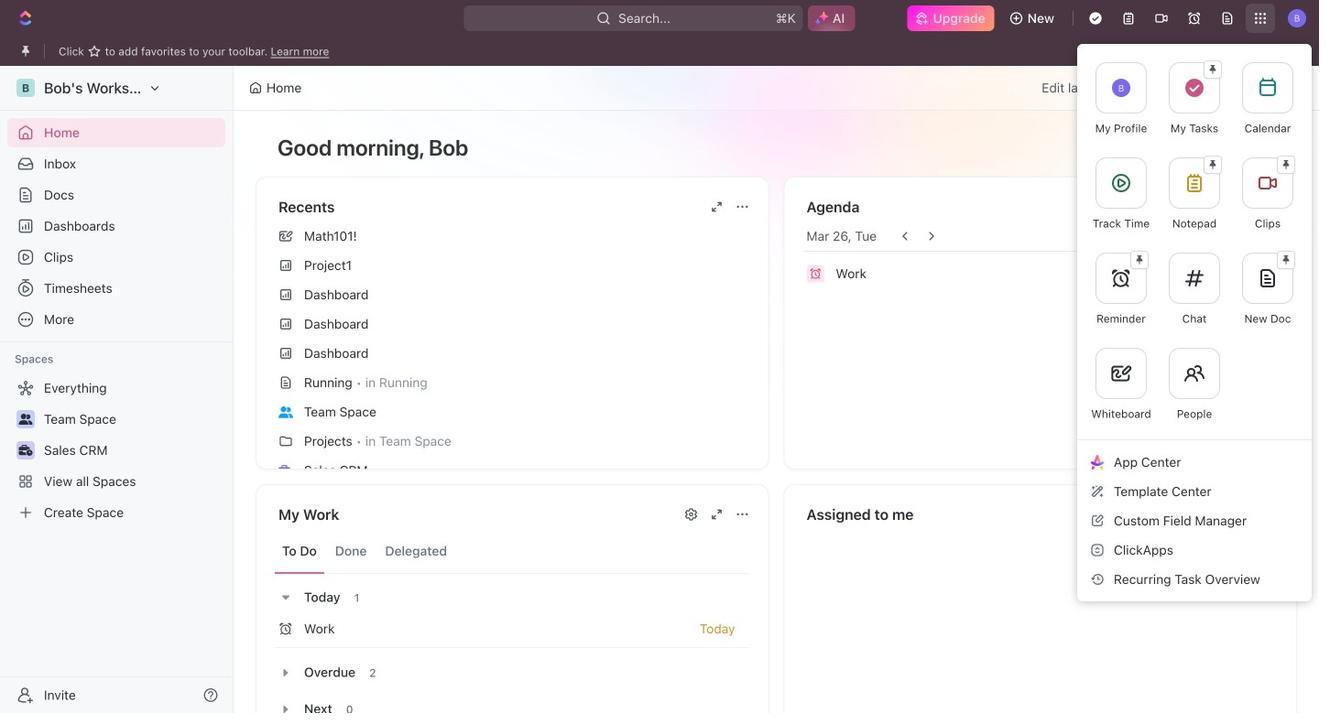 Task type: locate. For each thing, give the bounding box(es) containing it.
tab list
[[275, 530, 750, 575]]

business time image
[[279, 465, 293, 477]]

user group image
[[279, 407, 293, 418]]

tree
[[7, 374, 225, 528]]

sidebar navigation
[[0, 66, 234, 714]]



Task type: describe. For each thing, give the bounding box(es) containing it.
tree inside 'sidebar' 'navigation'
[[7, 374, 225, 528]]



Task type: vqa. For each thing, say whether or not it's contained in the screenshot.
Sidebar navigation
yes



